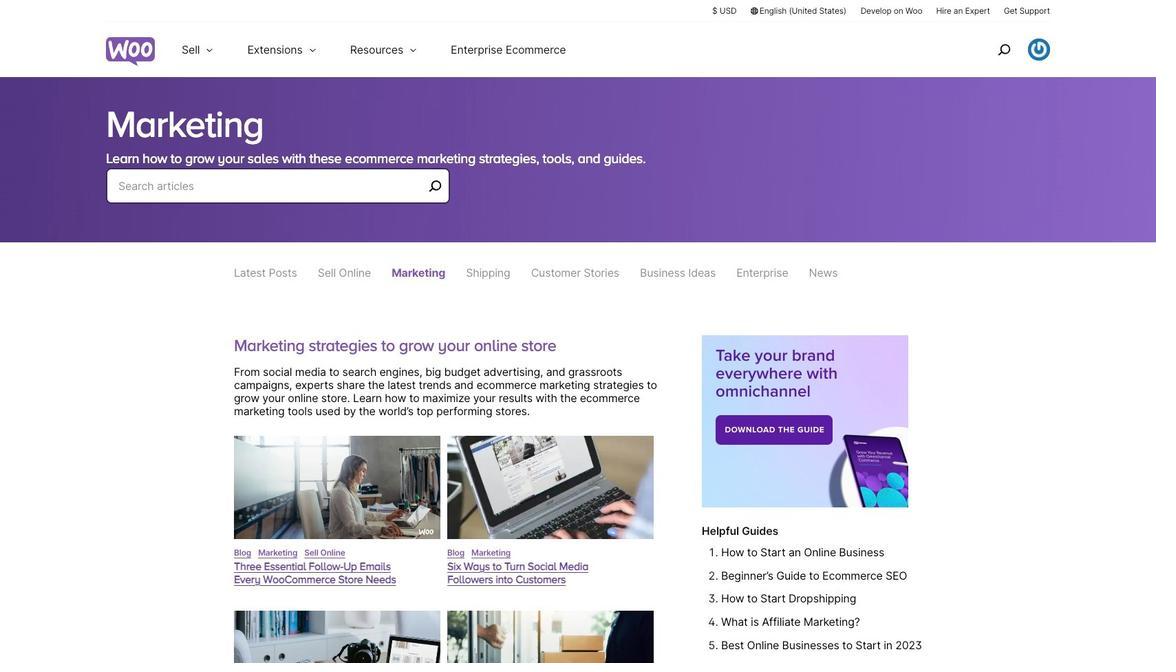 Task type: vqa. For each thing, say whether or not it's contained in the screenshot.
Search Articles search field
yes



Task type: locate. For each thing, give the bounding box(es) containing it.
service navigation menu element
[[969, 27, 1051, 72]]

open account menu image
[[1029, 39, 1051, 61]]

desktop with computer showing the product recommendations extension image
[[234, 611, 441, 663]]

Search articles search field
[[118, 176, 424, 196]]

None search field
[[106, 168, 450, 220]]

business owner sending out follow-up emails in her boutique image
[[234, 436, 441, 539]]



Task type: describe. For each thing, give the bounding box(es) containing it.
mailman delivering extra packages to the door after successful upselling strategies image
[[447, 611, 654, 663]]

search image
[[993, 39, 1016, 61]]

business owner working at turning social media followers into customers image
[[447, 436, 654, 539]]



